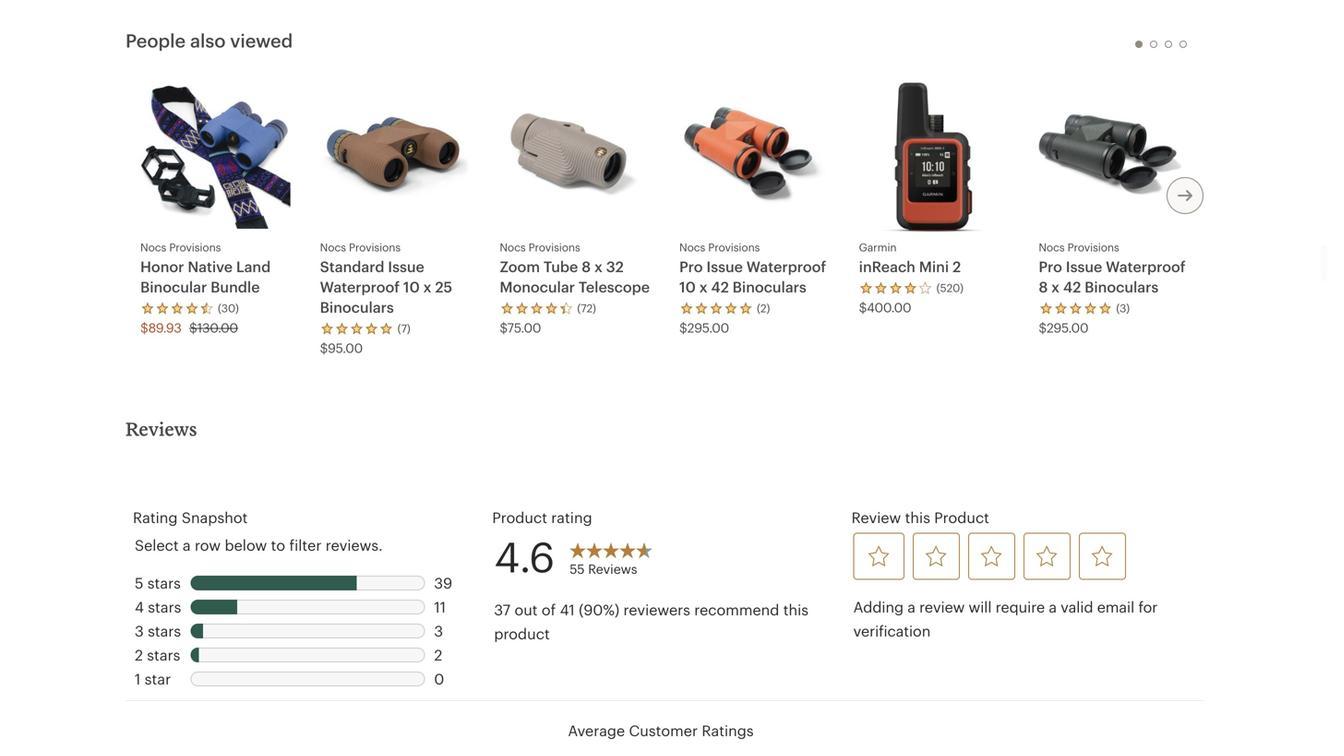 Task type: describe. For each thing, give the bounding box(es) containing it.
rating snapshot
[[133, 509, 248, 526]]

41
[[560, 602, 575, 619]]

reviews.
[[326, 537, 383, 554]]

55 reviews link
[[560, 534, 663, 589]]

verification
[[854, 623, 931, 640]]

to
[[271, 537, 285, 554]]

adding
[[854, 599, 904, 616]]

nocs provisions honor native land binocular bundle
[[140, 240, 271, 295]]

nocs provisions pro issue waterproof 8 x 42 binoculars
[[1039, 240, 1186, 295]]

8 inside nocs provisions zoom tube 8 x 32 monocular telescope
[[582, 258, 591, 275]]

telescope
[[579, 278, 650, 295]]

$95.00
[[320, 341, 363, 355]]

42 for 10
[[711, 278, 729, 295]]

people also viewed
[[126, 30, 293, 51]]

32
[[606, 258, 624, 275]]

issue for pro issue waterproof 10 x 42 binoculars
[[707, 258, 743, 275]]

honor native land binocular bundle image
[[140, 86, 291, 229]]

bundle
[[211, 278, 260, 295]]

2 inside the "garmin inreach mini 2"
[[953, 258, 961, 275]]

average customer ratings
[[568, 723, 754, 740]]

3 for 3 stars
[[135, 623, 144, 640]]

10 for pro
[[680, 278, 696, 295]]

waterproof for standard issue waterproof 10 x 25 binoculars
[[320, 278, 400, 295]]

$89.93
[[140, 320, 182, 335]]

below
[[225, 537, 267, 554]]

this inside '37 out of 41 (90%) reviewers recommend this product'
[[784, 602, 809, 619]]

4 stars
[[135, 599, 181, 616]]

of
[[542, 602, 556, 619]]

land
[[236, 258, 271, 275]]

snapshot
[[182, 509, 248, 526]]

0 vertical spatial this
[[906, 509, 931, 526]]

42 for 8
[[1064, 278, 1082, 295]]

(7)
[[398, 322, 411, 335]]

x for standard issue waterproof 10 x 25 binoculars
[[423, 278, 432, 295]]

garmin
[[859, 240, 897, 254]]

binoculars for standard issue waterproof 10 x 25 binoculars
[[320, 298, 394, 316]]

3 stars
[[135, 623, 181, 640]]

4.6
[[494, 532, 555, 581]]

ratings
[[702, 723, 754, 740]]

binoculars for pro issue waterproof 8 x 42 binoculars
[[1085, 278, 1159, 295]]

review
[[920, 599, 965, 616]]

mini
[[919, 258, 949, 275]]

inreach
[[859, 258, 916, 275]]

1
[[135, 671, 141, 688]]

pro for 10
[[680, 258, 703, 275]]

select
[[135, 537, 179, 554]]

for
[[1139, 599, 1158, 616]]

rating is 0 (out of 5 stars). group
[[854, 529, 1131, 585]]

37 out of 41 (90%) reviewers recommend this product
[[494, 602, 809, 643]]

5
[[135, 575, 144, 592]]

review this product
[[852, 509, 990, 526]]

5 stars
[[135, 575, 181, 592]]

nocs for pro issue waterproof 8 x 42 binoculars
[[1039, 240, 1065, 254]]

provisions for zoom tube 8 x 32 monocular telescope
[[529, 240, 581, 254]]

adding a review will require a valid email for verification
[[854, 599, 1158, 640]]

2 stars
[[135, 647, 180, 664]]

8 inside nocs provisions pro issue waterproof 8 x 42 binoculars
[[1039, 278, 1048, 295]]

honor
[[140, 258, 184, 275]]

55 reviews
[[570, 562, 638, 577]]

4
[[135, 599, 144, 616]]

star
[[145, 671, 171, 688]]

55
[[570, 562, 585, 577]]

pro for 8
[[1039, 258, 1063, 275]]

39
[[434, 575, 453, 592]]

nocs for honor native land binocular bundle
[[140, 240, 166, 254]]

select a row below to filter reviews.
[[135, 537, 383, 554]]

nocs provisions zoom tube 8 x 32 monocular telescope
[[500, 240, 650, 295]]

1 star
[[135, 671, 171, 688]]

nocs for zoom tube 8 x 32 monocular telescope
[[500, 240, 526, 254]]

rating
[[133, 509, 178, 526]]

1 product from the left
[[492, 509, 548, 526]]

choose a slide to display element
[[1136, 29, 1195, 49]]



Task type: locate. For each thing, give the bounding box(es) containing it.
waterproof down standard
[[320, 278, 400, 295]]

x inside the nocs provisions pro issue waterproof 10 x 42 binoculars
[[700, 278, 708, 295]]

nocs inside the nocs provisions pro issue waterproof 10 x 42 binoculars
[[680, 240, 706, 254]]

issue inside nocs provisions standard issue waterproof 10 x 25 binoculars
[[388, 258, 425, 275]]

stars for 2 stars
[[147, 647, 180, 664]]

reviews
[[126, 418, 197, 440], [588, 562, 638, 577]]

3 down 4
[[135, 623, 144, 640]]

people
[[126, 30, 186, 51]]

0 vertical spatial 8
[[582, 258, 591, 275]]

nocs provisions standard issue waterproof 10 x 25 binoculars
[[320, 240, 453, 316]]

require
[[996, 599, 1045, 616]]

native
[[188, 258, 233, 275]]

next slide image
[[1175, 185, 1197, 207]]

2 up '(520)'
[[953, 258, 961, 275]]

a for adding
[[908, 599, 916, 616]]

valid
[[1061, 599, 1094, 616]]

x for pro issue waterproof 10 x 42 binoculars
[[700, 278, 708, 295]]

1 horizontal spatial 8
[[1039, 278, 1048, 295]]

0 horizontal spatial product
[[492, 509, 548, 526]]

this right 'review'
[[906, 509, 931, 526]]

viewed
[[230, 30, 293, 51]]

waterproof inside nocs provisions pro issue waterproof 8 x 42 binoculars
[[1106, 258, 1186, 275]]

pro inside nocs provisions pro issue waterproof 8 x 42 binoculars
[[1039, 258, 1063, 275]]

1 horizontal spatial $295.00
[[1039, 320, 1089, 335]]

row
[[195, 537, 221, 554]]

3 down 11
[[434, 623, 443, 640]]

waterproof up (2)
[[747, 258, 827, 275]]

nocs inside nocs provisions standard issue waterproof 10 x 25 binoculars
[[320, 240, 346, 254]]

0 horizontal spatial a
[[183, 537, 191, 554]]

2 product from the left
[[935, 509, 990, 526]]

1 horizontal spatial binoculars
[[733, 278, 807, 295]]

2 10 from the left
[[680, 278, 696, 295]]

(3)
[[1117, 301, 1130, 315]]

1 10 from the left
[[403, 278, 420, 295]]

filter
[[289, 537, 322, 554]]

1 horizontal spatial 10
[[680, 278, 696, 295]]

1 42 from the left
[[711, 278, 729, 295]]

1 issue from the left
[[388, 258, 425, 275]]

provisions up native
[[169, 240, 221, 254]]

8
[[582, 258, 591, 275], [1039, 278, 1048, 295]]

0 horizontal spatial 8
[[582, 258, 591, 275]]

a for select
[[183, 537, 191, 554]]

this
[[906, 509, 931, 526], [784, 602, 809, 619]]

email
[[1098, 599, 1135, 616]]

1 horizontal spatial this
[[906, 509, 931, 526]]

stars for 3 stars
[[148, 623, 181, 640]]

2 up 0 at the left bottom of page
[[434, 647, 443, 664]]

nocs provisions pro issue waterproof 10 x 42 binoculars
[[680, 240, 827, 295]]

binoculars inside the nocs provisions pro issue waterproof 10 x 42 binoculars
[[733, 278, 807, 295]]

x
[[595, 258, 603, 275], [423, 278, 432, 295], [700, 278, 708, 295], [1052, 278, 1060, 295]]

10 inside the nocs provisions pro issue waterproof 10 x 42 binoculars
[[680, 278, 696, 295]]

binoculars inside nocs provisions standard issue waterproof 10 x 25 binoculars
[[320, 298, 394, 316]]

$130.00
[[189, 320, 238, 335]]

issue inside nocs provisions pro issue waterproof 8 x 42 binoculars
[[1066, 258, 1103, 275]]

nocs for pro issue waterproof 10 x 42 binoculars
[[680, 240, 706, 254]]

1 3 from the left
[[135, 623, 144, 640]]

tube
[[544, 258, 578, 275]]

0
[[434, 671, 444, 688]]

a
[[183, 537, 191, 554], [908, 599, 916, 616], [1049, 599, 1057, 616]]

provisions inside nocs provisions honor native land binocular bundle
[[169, 240, 221, 254]]

this right the recommend
[[784, 602, 809, 619]]

provisions for pro issue waterproof 10 x 42 binoculars
[[709, 240, 760, 254]]

(2)
[[757, 301, 770, 315]]

will
[[969, 599, 992, 616]]

issue for pro issue waterproof 8 x 42 binoculars
[[1066, 258, 1103, 275]]

5 provisions from the left
[[1068, 240, 1120, 254]]

nocs inside nocs provisions honor native land binocular bundle
[[140, 240, 166, 254]]

0 horizontal spatial binoculars
[[320, 298, 394, 316]]

1 horizontal spatial issue
[[707, 258, 743, 275]]

waterproof inside nocs provisions standard issue waterproof 10 x 25 binoculars
[[320, 278, 400, 295]]

waterproof for pro issue waterproof 8 x 42 binoculars
[[1106, 258, 1186, 275]]

provisions up (2)
[[709, 240, 760, 254]]

binoculars down standard
[[320, 298, 394, 316]]

1 horizontal spatial pro
[[1039, 258, 1063, 275]]

binoculars
[[733, 278, 807, 295], [1085, 278, 1159, 295], [320, 298, 394, 316]]

$295.00 down nocs provisions pro issue waterproof 8 x 42 binoculars
[[1039, 320, 1089, 335]]

binoculars up (2)
[[733, 278, 807, 295]]

$295.00 down the nocs provisions pro issue waterproof 10 x 42 binoculars
[[680, 320, 730, 335]]

waterproof up (3)
[[1106, 258, 1186, 275]]

binocular
[[140, 278, 207, 295]]

1 provisions from the left
[[169, 240, 221, 254]]

recommend
[[695, 602, 780, 619]]

pro inside the nocs provisions pro issue waterproof 10 x 42 binoculars
[[680, 258, 703, 275]]

issue
[[388, 258, 425, 275], [707, 258, 743, 275], [1066, 258, 1103, 275]]

10 inside nocs provisions standard issue waterproof 10 x 25 binoculars
[[403, 278, 420, 295]]

provisions inside nocs provisions pro issue waterproof 8 x 42 binoculars
[[1068, 240, 1120, 254]]

rating snapshot group
[[135, 572, 476, 692]]

provisions for pro issue waterproof 8 x 42 binoculars
[[1068, 240, 1120, 254]]

2 horizontal spatial a
[[1049, 599, 1057, 616]]

0 horizontal spatial reviews
[[126, 418, 197, 440]]

1 horizontal spatial 42
[[1064, 278, 1082, 295]]

3 issue from the left
[[1066, 258, 1103, 275]]

1 horizontal spatial product
[[935, 509, 990, 526]]

stars
[[148, 575, 181, 592], [148, 599, 181, 616], [148, 623, 181, 640], [147, 647, 180, 664]]

zoom tube 8 x 32 monocular telescope image
[[500, 113, 650, 201]]

provisions up standard
[[349, 240, 401, 254]]

garmin inreach mini 2
[[859, 240, 961, 275]]

10 right "telescope"
[[680, 278, 696, 295]]

also
[[190, 30, 226, 51]]

0 horizontal spatial 42
[[711, 278, 729, 295]]

binoculars for pro issue waterproof 10 x 42 binoculars
[[733, 278, 807, 295]]

2 pro from the left
[[1039, 258, 1063, 275]]

(30)
[[218, 301, 239, 315]]

average
[[568, 723, 625, 740]]

4 provisions from the left
[[709, 240, 760, 254]]

issue inside the nocs provisions pro issue waterproof 10 x 42 binoculars
[[707, 258, 743, 275]]

0 vertical spatial reviews
[[126, 418, 197, 440]]

10 for standard
[[403, 278, 420, 295]]

waterproof inside the nocs provisions pro issue waterproof 10 x 42 binoculars
[[747, 258, 827, 275]]

2 horizontal spatial 2
[[953, 258, 961, 275]]

1 vertical spatial 8
[[1039, 278, 1048, 295]]

issue for standard issue waterproof 10 x 25 binoculars
[[388, 258, 425, 275]]

inreach mini 2 image
[[878, 82, 991, 232]]

1 horizontal spatial 3
[[434, 623, 443, 640]]

nocs inside nocs provisions zoom tube 8 x 32 monocular telescope
[[500, 240, 526, 254]]

$295.00
[[680, 320, 730, 335], [1039, 320, 1089, 335]]

11
[[434, 599, 446, 616]]

a left review
[[908, 599, 916, 616]]

2 horizontal spatial binoculars
[[1085, 278, 1159, 295]]

42 inside the nocs provisions pro issue waterproof 10 x 42 binoculars
[[711, 278, 729, 295]]

4 nocs from the left
[[680, 240, 706, 254]]

1 horizontal spatial 2
[[434, 647, 443, 664]]

1 horizontal spatial a
[[908, 599, 916, 616]]

25
[[435, 278, 453, 295]]

stars for 5 stars
[[148, 575, 181, 592]]

2 for 2 stars
[[135, 647, 143, 664]]

standard
[[320, 258, 385, 275]]

$400.00
[[859, 300, 912, 315]]

3 provisions from the left
[[529, 240, 581, 254]]

customer
[[629, 723, 698, 740]]

2 3 from the left
[[434, 623, 443, 640]]

provisions
[[169, 240, 221, 254], [349, 240, 401, 254], [529, 240, 581, 254], [709, 240, 760, 254], [1068, 240, 1120, 254]]

stars up 4 stars
[[148, 575, 181, 592]]

2 horizontal spatial issue
[[1066, 258, 1103, 275]]

stars for 4 stars
[[148, 599, 181, 616]]

1 horizontal spatial waterproof
[[747, 258, 827, 275]]

5 nocs from the left
[[1039, 240, 1065, 254]]

product rating
[[492, 509, 593, 526]]

reviews up the rating
[[126, 418, 197, 440]]

provisions up tube
[[529, 240, 581, 254]]

x inside nocs provisions zoom tube 8 x 32 monocular telescope
[[595, 258, 603, 275]]

provisions for honor native land binocular bundle
[[169, 240, 221, 254]]

a left row
[[183, 537, 191, 554]]

provisions up (3)
[[1068, 240, 1120, 254]]

0 horizontal spatial issue
[[388, 258, 425, 275]]

(520)
[[937, 281, 964, 294]]

1 vertical spatial reviews
[[588, 562, 638, 577]]

pro
[[680, 258, 703, 275], [1039, 258, 1063, 275]]

nocs
[[140, 240, 166, 254], [320, 240, 346, 254], [500, 240, 526, 254], [680, 240, 706, 254], [1039, 240, 1065, 254]]

product up the 4.6
[[492, 509, 548, 526]]

provisions inside nocs provisions standard issue waterproof 10 x 25 binoculars
[[349, 240, 401, 254]]

0 horizontal spatial 10
[[403, 278, 420, 295]]

nocs inside nocs provisions pro issue waterproof 8 x 42 binoculars
[[1039, 240, 1065, 254]]

(72)
[[577, 301, 596, 315]]

x inside nocs provisions pro issue waterproof 8 x 42 binoculars
[[1052, 278, 1060, 295]]

x inside nocs provisions standard issue waterproof 10 x 25 binoculars
[[423, 278, 432, 295]]

3
[[135, 623, 144, 640], [434, 623, 443, 640]]

2 42 from the left
[[1064, 278, 1082, 295]]

10 left 25
[[403, 278, 420, 295]]

2 for 2
[[434, 647, 443, 664]]

2 $295.00 from the left
[[1039, 320, 1089, 335]]

binoculars up (3)
[[1085, 278, 1159, 295]]

0 horizontal spatial waterproof
[[320, 278, 400, 295]]

monocular
[[500, 278, 575, 295]]

$75.00
[[500, 320, 541, 335]]

stars up 3 stars
[[148, 599, 181, 616]]

(90%)
[[579, 602, 620, 619]]

2 issue from the left
[[707, 258, 743, 275]]

rating
[[552, 509, 593, 526]]

3 for 3
[[434, 623, 443, 640]]

pro issue waterproof 10 x 42 binoculars image
[[680, 107, 830, 208]]

2 provisions from the left
[[349, 240, 401, 254]]

review
[[852, 509, 902, 526]]

product
[[492, 509, 548, 526], [935, 509, 990, 526]]

provisions inside nocs provisions zoom tube 8 x 32 monocular telescope
[[529, 240, 581, 254]]

0 horizontal spatial 2
[[135, 647, 143, 664]]

37
[[494, 602, 511, 619]]

stars down 4 stars
[[148, 623, 181, 640]]

42
[[711, 278, 729, 295], [1064, 278, 1082, 295]]

3 nocs from the left
[[500, 240, 526, 254]]

0 horizontal spatial this
[[784, 602, 809, 619]]

1 horizontal spatial reviews
[[588, 562, 638, 577]]

0 horizontal spatial $295.00
[[680, 320, 730, 335]]

1 vertical spatial this
[[784, 602, 809, 619]]

product rating element
[[485, 507, 845, 656]]

waterproof for pro issue waterproof 10 x 42 binoculars
[[747, 258, 827, 275]]

a left valid
[[1049, 599, 1057, 616]]

2 up 1
[[135, 647, 143, 664]]

product up "rating is 0 (out of 5 stars)." group
[[935, 509, 990, 526]]

standard issue waterproof 10 x 25 binoculars image
[[320, 116, 470, 198]]

0 horizontal spatial 3
[[135, 623, 144, 640]]

product
[[494, 626, 550, 643]]

$295.00 for 10
[[680, 320, 730, 335]]

reviewers
[[624, 602, 691, 619]]

nocs for standard issue waterproof 10 x 25 binoculars
[[320, 240, 346, 254]]

1 $295.00 from the left
[[680, 320, 730, 335]]

pro issue waterproof 8 x 42 binoculars image
[[1039, 114, 1189, 201]]

zoom
[[500, 258, 540, 275]]

2 nocs from the left
[[320, 240, 346, 254]]

42 inside nocs provisions pro issue waterproof 8 x 42 binoculars
[[1064, 278, 1082, 295]]

0 horizontal spatial pro
[[680, 258, 703, 275]]

2 horizontal spatial waterproof
[[1106, 258, 1186, 275]]

2
[[953, 258, 961, 275], [135, 647, 143, 664], [434, 647, 443, 664]]

waterproof
[[747, 258, 827, 275], [1106, 258, 1186, 275], [320, 278, 400, 295]]

1 pro from the left
[[680, 258, 703, 275]]

stars down 3 stars
[[147, 647, 180, 664]]

binoculars inside nocs provisions pro issue waterproof 8 x 42 binoculars
[[1085, 278, 1159, 295]]

$89.93 $130.00
[[140, 320, 238, 335]]

reviews right 55
[[588, 562, 638, 577]]

1 nocs from the left
[[140, 240, 166, 254]]

$295.00 for 8
[[1039, 320, 1089, 335]]

x for pro issue waterproof 8 x 42 binoculars
[[1052, 278, 1060, 295]]

provisions for standard issue waterproof 10 x 25 binoculars
[[349, 240, 401, 254]]

out
[[515, 602, 538, 619]]

provisions inside the nocs provisions pro issue waterproof 10 x 42 binoculars
[[709, 240, 760, 254]]

reviews inside product rating element
[[588, 562, 638, 577]]

10
[[403, 278, 420, 295], [680, 278, 696, 295]]



Task type: vqa. For each thing, say whether or not it's contained in the screenshot.
brighter
no



